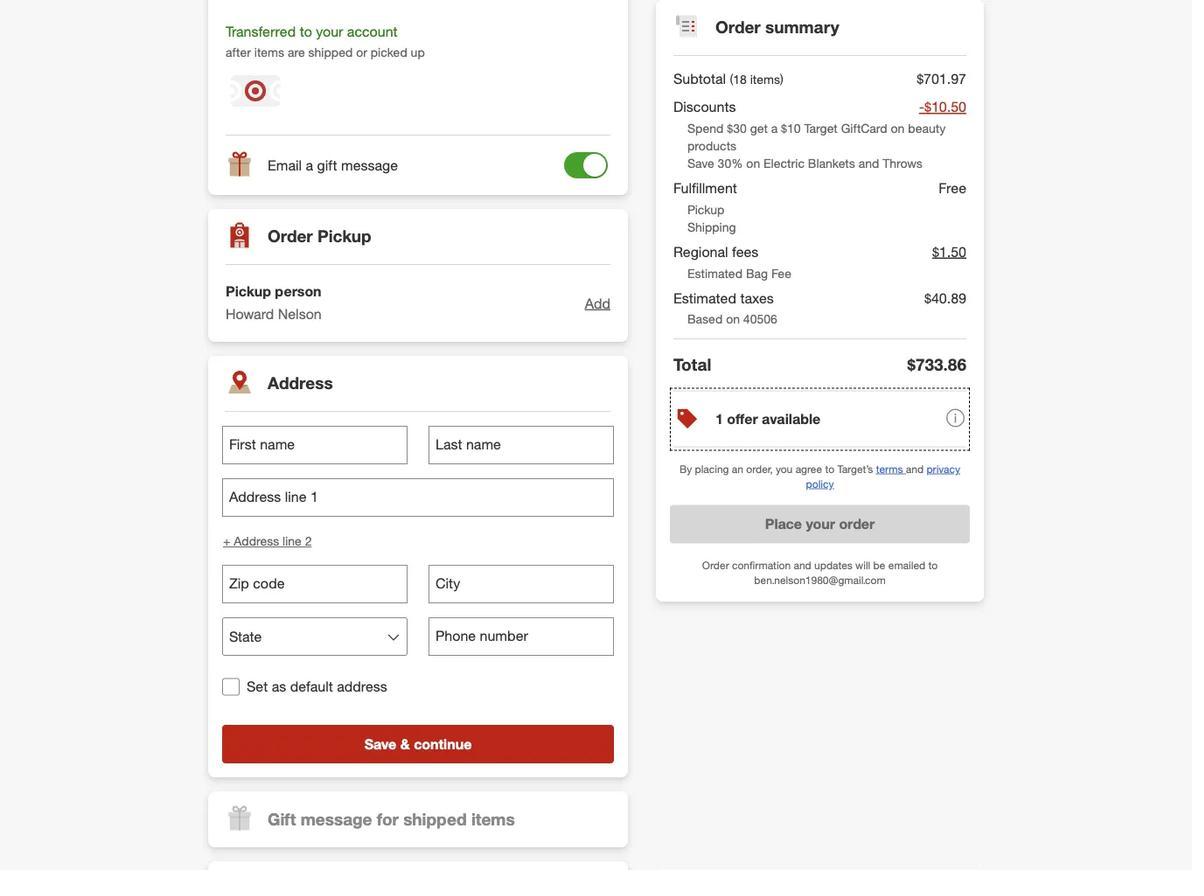 Task type: describe. For each thing, give the bounding box(es) containing it.
save & continue button
[[222, 726, 614, 764]]

policy
[[806, 477, 834, 490]]

and inside order confirmation and updates will be emailed to ben.nelson1980@gmail.com
[[794, 559, 812, 572]]

order for order summary
[[716, 17, 761, 37]]

placing
[[695, 462, 729, 475]]

place
[[765, 516, 802, 533]]

spend
[[688, 121, 724, 136]]

privacy policy link
[[806, 462, 961, 490]]

continue
[[414, 736, 472, 753]]

terms link
[[876, 462, 906, 475]]

confirmation
[[732, 559, 791, 572]]

a inside spend $30 get a $10 target giftcard on beauty products save 30% on electric blankets and throws
[[771, 121, 778, 136]]

add
[[585, 295, 611, 312]]

shipping
[[688, 219, 736, 235]]

save inside spend $30 get a $10 target giftcard on beauty products save 30% on electric blankets and throws
[[688, 156, 715, 171]]

you
[[776, 462, 793, 475]]

30%
[[718, 156, 743, 171]]

for
[[377, 810, 399, 830]]

1 offer available button
[[674, 391, 967, 447]]

$701.97
[[917, 70, 967, 87]]

gift
[[268, 810, 296, 830]]

throws
[[883, 156, 923, 171]]

+
[[223, 534, 230, 549]]

items)
[[750, 71, 784, 87]]

agree
[[796, 462, 823, 475]]

ben.nelson1980@gmail.com
[[754, 574, 886, 587]]

updates
[[815, 559, 853, 572]]

2 horizontal spatial on
[[891, 121, 905, 136]]

up
[[411, 45, 425, 60]]

1 vertical spatial message
[[301, 810, 372, 830]]

target's
[[838, 462, 873, 475]]

bag
[[746, 265, 768, 281]]

target
[[804, 121, 838, 136]]

+ address line 2
[[223, 534, 312, 549]]

person
[[275, 283, 322, 301]]

gift message for shipped items
[[268, 810, 515, 830]]

estimated for estimated taxes
[[674, 289, 737, 307]]

1
[[716, 410, 723, 427]]

as
[[272, 679, 286, 696]]

fees
[[732, 243, 759, 260]]

giftcard
[[841, 121, 888, 136]]

order confirmation and updates will be emailed to ben.nelson1980@gmail.com
[[702, 559, 938, 587]]

$10.50
[[925, 98, 967, 115]]

an
[[732, 462, 744, 475]]

1 horizontal spatial to
[[825, 462, 835, 475]]

fee
[[772, 265, 792, 281]]

based
[[688, 312, 723, 327]]

offer
[[727, 410, 758, 427]]

to inside transferred to your account after items are shipped or picked up
[[300, 23, 312, 40]]

are
[[288, 45, 305, 60]]

shipped inside transferred to your account after items are shipped or picked up
[[308, 45, 353, 60]]

-
[[919, 98, 925, 115]]

save & continue
[[365, 736, 472, 753]]

+ address line 2 link
[[222, 532, 313, 552]]

1 vertical spatial items
[[471, 810, 515, 830]]

spend $30 get a $10 target giftcard on beauty products save 30% on electric blankets and throws
[[688, 121, 946, 171]]

by placing an order, you agree to target's terms and
[[680, 462, 927, 475]]

picked
[[371, 45, 407, 60]]

fulfillment
[[674, 180, 737, 197]]

save inside button
[[365, 736, 397, 753]]

order for order confirmation and updates will be emailed to ben.nelson1980@gmail.com
[[702, 559, 729, 572]]

estimated for estimated bag fee
[[688, 265, 743, 281]]

and inside spend $30 get a $10 target giftcard on beauty products save 30% on electric blankets and throws
[[859, 156, 880, 171]]

add button
[[585, 294, 611, 314]]

default
[[290, 679, 333, 696]]

- $10.50
[[919, 98, 967, 115]]

subtotal (18 items)
[[674, 70, 784, 87]]

$1.50 button
[[933, 239, 967, 265]]

or
[[356, 45, 367, 60]]

emailed
[[889, 559, 926, 572]]

1 offer available
[[716, 410, 821, 427]]

transferred to your account after items are shipped or picked up
[[226, 23, 425, 60]]

2
[[305, 534, 312, 549]]

to inside order confirmation and updates will be emailed to ben.nelson1980@gmail.com
[[929, 559, 938, 572]]

1 horizontal spatial pickup
[[318, 227, 372, 247]]

get
[[750, 121, 768, 136]]

2 horizontal spatial and
[[906, 462, 924, 475]]



Task type: locate. For each thing, give the bounding box(es) containing it.
discounts
[[674, 98, 736, 115]]

1 vertical spatial shipped
[[403, 810, 467, 830]]

pickup for pickup shipping
[[688, 202, 725, 217]]

2 horizontal spatial to
[[929, 559, 938, 572]]

0 horizontal spatial and
[[794, 559, 812, 572]]

free
[[939, 180, 967, 197]]

pickup up person at the top of page
[[318, 227, 372, 247]]

0 horizontal spatial on
[[726, 312, 740, 327]]

howard
[[226, 306, 274, 323]]

on left beauty
[[891, 121, 905, 136]]

pickup inside pickup person howard nelson
[[226, 283, 271, 301]]

order
[[839, 516, 875, 533]]

beauty
[[908, 121, 946, 136]]

0 horizontal spatial your
[[316, 23, 343, 40]]

0 vertical spatial order
[[716, 17, 761, 37]]

after
[[226, 45, 251, 60]]

be
[[874, 559, 886, 572]]

$10
[[781, 121, 801, 136]]

estimated bag fee
[[688, 265, 792, 281]]

electric
[[764, 156, 805, 171]]

2 vertical spatial pickup
[[226, 283, 271, 301]]

address inside + address line 2 link
[[234, 534, 279, 549]]

based on 40506
[[688, 312, 778, 327]]

shipped right for on the bottom of the page
[[403, 810, 467, 830]]

1 vertical spatial to
[[825, 462, 835, 475]]

terms
[[876, 462, 903, 475]]

1 vertical spatial address
[[234, 534, 279, 549]]

order up person at the top of page
[[268, 227, 313, 247]]

place your order
[[765, 516, 875, 533]]

your
[[316, 23, 343, 40], [806, 516, 836, 533]]

to up are
[[300, 23, 312, 40]]

order inside order confirmation and updates will be emailed to ben.nelson1980@gmail.com
[[702, 559, 729, 572]]

to up policy
[[825, 462, 835, 475]]

shipped left or
[[308, 45, 353, 60]]

account
[[347, 23, 398, 40]]

0 vertical spatial your
[[316, 23, 343, 40]]

2 horizontal spatial pickup
[[688, 202, 725, 217]]

set
[[247, 679, 268, 696]]

will
[[856, 559, 871, 572]]

0 vertical spatial items
[[254, 45, 284, 60]]

(18
[[730, 71, 747, 87]]

save left &
[[365, 736, 397, 753]]

available
[[762, 410, 821, 427]]

0 horizontal spatial items
[[254, 45, 284, 60]]

0 vertical spatial shipped
[[308, 45, 353, 60]]

estimated
[[688, 265, 743, 281], [674, 289, 737, 307]]

regional fees
[[674, 243, 759, 260]]

and right terms at the bottom right of the page
[[906, 462, 924, 475]]

1 vertical spatial estimated
[[674, 289, 737, 307]]

2 vertical spatial order
[[702, 559, 729, 572]]

1 vertical spatial and
[[906, 462, 924, 475]]

0 vertical spatial and
[[859, 156, 880, 171]]

email a gift message
[[268, 157, 398, 174]]

summary
[[766, 17, 840, 37]]

message
[[341, 157, 398, 174], [301, 810, 372, 830]]

taxes
[[741, 289, 774, 307]]

a
[[771, 121, 778, 136], [306, 157, 313, 174]]

email
[[268, 157, 302, 174]]

$40.89
[[925, 289, 967, 307]]

0 vertical spatial a
[[771, 121, 778, 136]]

order for order pickup
[[268, 227, 313, 247]]

pickup for pickup person howard nelson
[[226, 283, 271, 301]]

set as default address
[[247, 679, 387, 696]]

address down nelson
[[268, 374, 333, 394]]

save down products
[[688, 156, 715, 171]]

shipped
[[308, 45, 353, 60], [403, 810, 467, 830]]

1 horizontal spatial on
[[747, 156, 760, 171]]

pickup shipping
[[688, 202, 736, 235]]

nelson
[[278, 306, 322, 323]]

to right emailed
[[929, 559, 938, 572]]

to
[[300, 23, 312, 40], [825, 462, 835, 475], [929, 559, 938, 572]]

pickup up howard
[[226, 283, 271, 301]]

estimated up based
[[674, 289, 737, 307]]

$30
[[727, 121, 747, 136]]

your left order
[[806, 516, 836, 533]]

1 horizontal spatial a
[[771, 121, 778, 136]]

privacy policy
[[806, 462, 961, 490]]

Set as default address checkbox
[[222, 679, 240, 696]]

pickup up shipping
[[688, 202, 725, 217]]

on
[[891, 121, 905, 136], [747, 156, 760, 171], [726, 312, 740, 327]]

and up ben.nelson1980@gmail.com
[[794, 559, 812, 572]]

1 vertical spatial a
[[306, 157, 313, 174]]

order left confirmation
[[702, 559, 729, 572]]

your left account
[[316, 23, 343, 40]]

on down estimated taxes
[[726, 312, 740, 327]]

message left for on the bottom of the page
[[301, 810, 372, 830]]

line
[[283, 534, 302, 549]]

1 vertical spatial your
[[806, 516, 836, 533]]

0 horizontal spatial shipped
[[308, 45, 353, 60]]

None telephone field
[[429, 618, 614, 657]]

0 horizontal spatial a
[[306, 157, 313, 174]]

and left the throws
[[859, 156, 880, 171]]

order,
[[747, 462, 773, 475]]

and
[[859, 156, 880, 171], [906, 462, 924, 475], [794, 559, 812, 572]]

pickup person howard nelson
[[226, 283, 322, 323]]

on right 30%
[[747, 156, 760, 171]]

None telephone field
[[222, 566, 408, 604]]

order
[[716, 17, 761, 37], [268, 227, 313, 247], [702, 559, 729, 572]]

order summary
[[716, 17, 840, 37]]

40506
[[744, 312, 778, 327]]

order up (18
[[716, 17, 761, 37]]

1 horizontal spatial save
[[688, 156, 715, 171]]

None text field
[[222, 426, 408, 465]]

0 vertical spatial on
[[891, 121, 905, 136]]

1 horizontal spatial and
[[859, 156, 880, 171]]

1 vertical spatial pickup
[[318, 227, 372, 247]]

a right get
[[771, 121, 778, 136]]

gift
[[317, 157, 337, 174]]

$1.50
[[933, 243, 967, 260]]

items inside transferred to your account after items are shipped or picked up
[[254, 45, 284, 60]]

items
[[254, 45, 284, 60], [471, 810, 515, 830]]

None text field
[[429, 426, 614, 465], [222, 479, 614, 517], [429, 566, 614, 604], [429, 426, 614, 465], [222, 479, 614, 517], [429, 566, 614, 604]]

&
[[400, 736, 410, 753]]

estimated down regional fees
[[688, 265, 743, 281]]

1 vertical spatial save
[[365, 736, 397, 753]]

pickup
[[688, 202, 725, 217], [318, 227, 372, 247], [226, 283, 271, 301]]

promotional email giftcard $10 quantity 1 image
[[229, 65, 282, 118]]

a left gift
[[306, 157, 313, 174]]

message right gift
[[341, 157, 398, 174]]

privacy
[[927, 462, 961, 475]]

1 horizontal spatial your
[[806, 516, 836, 533]]

blankets
[[808, 156, 855, 171]]

1 horizontal spatial items
[[471, 810, 515, 830]]

0 horizontal spatial to
[[300, 23, 312, 40]]

estimated taxes
[[674, 289, 774, 307]]

2 vertical spatial to
[[929, 559, 938, 572]]

0 vertical spatial to
[[300, 23, 312, 40]]

by
[[680, 462, 692, 475]]

transferred
[[226, 23, 296, 40]]

pickup inside pickup shipping
[[688, 202, 725, 217]]

0 vertical spatial pickup
[[688, 202, 725, 217]]

1 horizontal spatial shipped
[[403, 810, 467, 830]]

regional
[[674, 243, 728, 260]]

0 vertical spatial save
[[688, 156, 715, 171]]

0 vertical spatial message
[[341, 157, 398, 174]]

products
[[688, 138, 737, 153]]

0 horizontal spatial save
[[365, 736, 397, 753]]

address right +
[[234, 534, 279, 549]]

your inside transferred to your account after items are shipped or picked up
[[316, 23, 343, 40]]

$733.86
[[908, 355, 967, 375]]

2 vertical spatial and
[[794, 559, 812, 572]]

0 vertical spatial address
[[268, 374, 333, 394]]

place your order button
[[670, 505, 970, 544]]

1 vertical spatial on
[[747, 156, 760, 171]]

order pickup
[[268, 227, 372, 247]]

address
[[268, 374, 333, 394], [234, 534, 279, 549]]

your inside button
[[806, 516, 836, 533]]

0 vertical spatial estimated
[[688, 265, 743, 281]]

2 vertical spatial on
[[726, 312, 740, 327]]

0 horizontal spatial pickup
[[226, 283, 271, 301]]

address
[[337, 679, 387, 696]]

1 vertical spatial order
[[268, 227, 313, 247]]



Task type: vqa. For each thing, say whether or not it's contained in the screenshot.
From inside the CANDY FROM $1
no



